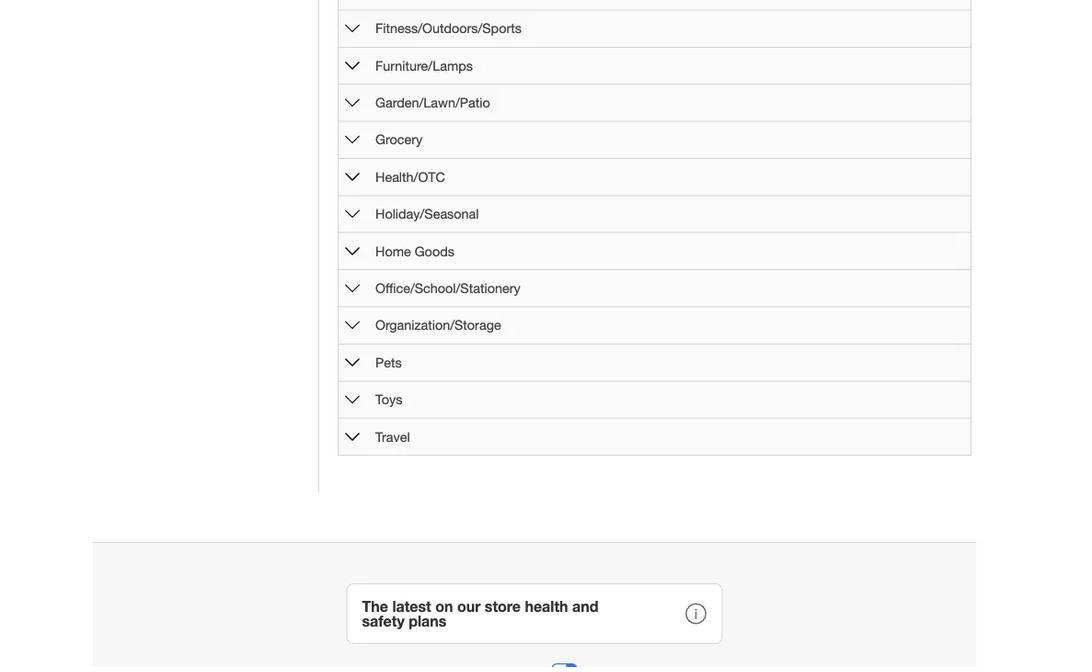 Task type: vqa. For each thing, say whether or not it's contained in the screenshot.
topmost circle arrow e icon
yes



Task type: describe. For each thing, give the bounding box(es) containing it.
home goods link
[[375, 244, 454, 259]]

circle arrow e image for health/otc
[[345, 170, 360, 185]]

the latest on our store health and safety plans link
[[346, 584, 723, 645]]

circle arrow e image for holiday/seasonal
[[345, 207, 360, 222]]

goods
[[415, 244, 454, 259]]

health
[[525, 599, 568, 616]]

holiday/seasonal
[[375, 207, 479, 222]]

latest
[[392, 599, 431, 616]]

travel link
[[375, 430, 410, 445]]

store
[[485, 599, 521, 616]]

circle arrow e image for home goods
[[345, 244, 360, 259]]

pets
[[375, 355, 402, 370]]

garden/lawn/patio
[[375, 95, 490, 110]]

grocery link
[[375, 132, 422, 147]]

grocery
[[375, 132, 422, 147]]

furniture/lamps link
[[375, 58, 473, 73]]

circle arrow e image for furniture/lamps
[[345, 58, 360, 73]]

toys
[[375, 392, 402, 408]]

and
[[572, 599, 598, 616]]

organization/storage
[[375, 318, 501, 333]]

on
[[435, 599, 453, 616]]

circle arrow e image for travel
[[345, 430, 360, 445]]

travel
[[375, 430, 410, 445]]

office/school/stationery link
[[375, 281, 520, 296]]

toys link
[[375, 392, 402, 408]]

circle arrow e image for toys
[[345, 393, 360, 408]]

health/otc
[[375, 169, 445, 185]]

circle arrow e image for organization/storage
[[345, 318, 360, 333]]

circle arrow e image for office/school/stationery
[[345, 281, 360, 296]]

pets link
[[375, 355, 402, 370]]



Task type: locate. For each thing, give the bounding box(es) containing it.
5 circle arrow e image from the top
[[345, 356, 360, 370]]

circle arrow e image for grocery
[[345, 133, 360, 147]]

safety
[[362, 613, 405, 631]]

plans
[[409, 613, 447, 631]]

4 circle arrow e image from the top
[[345, 281, 360, 296]]

organization/storage link
[[375, 318, 501, 333]]

circle arrow e image
[[345, 58, 360, 73], [345, 133, 360, 147], [345, 207, 360, 222], [345, 244, 360, 259], [345, 318, 360, 333], [345, 430, 360, 445]]

3 circle arrow e image from the top
[[345, 170, 360, 185]]

1 circle arrow e image from the top
[[345, 21, 360, 36]]

circle arrow e image
[[345, 21, 360, 36], [345, 96, 360, 110], [345, 170, 360, 185], [345, 281, 360, 296], [345, 356, 360, 370], [345, 393, 360, 408]]

2 circle arrow e image from the top
[[345, 133, 360, 147]]

fitness/outdoors/sports
[[375, 21, 522, 36]]

furniture/lamps
[[375, 58, 473, 73]]

health/otc link
[[375, 169, 445, 185]]

logo image
[[550, 656, 579, 668]]

holiday/seasonal link
[[375, 207, 479, 222]]

4 circle arrow e image from the top
[[345, 244, 360, 259]]

the
[[362, 599, 388, 616]]

fitness/outdoors/sports link
[[375, 21, 522, 36]]

circle arrow e image for fitness/outdoors/sports
[[345, 21, 360, 36]]

6 circle arrow e image from the top
[[345, 393, 360, 408]]

our
[[457, 599, 481, 616]]

circle arrow e image for pets
[[345, 356, 360, 370]]

home
[[375, 244, 411, 259]]

5 circle arrow e image from the top
[[345, 318, 360, 333]]

office/school/stationery
[[375, 281, 520, 296]]

home goods
[[375, 244, 454, 259]]

the latest on our store health and safety plans
[[362, 599, 598, 631]]

3 circle arrow e image from the top
[[345, 207, 360, 222]]

1 circle arrow e image from the top
[[345, 58, 360, 73]]

2 circle arrow e image from the top
[[345, 96, 360, 110]]

circle arrow e image for garden/lawn/patio
[[345, 96, 360, 110]]

6 circle arrow e image from the top
[[345, 430, 360, 445]]

garden/lawn/patio link
[[375, 95, 490, 110]]



